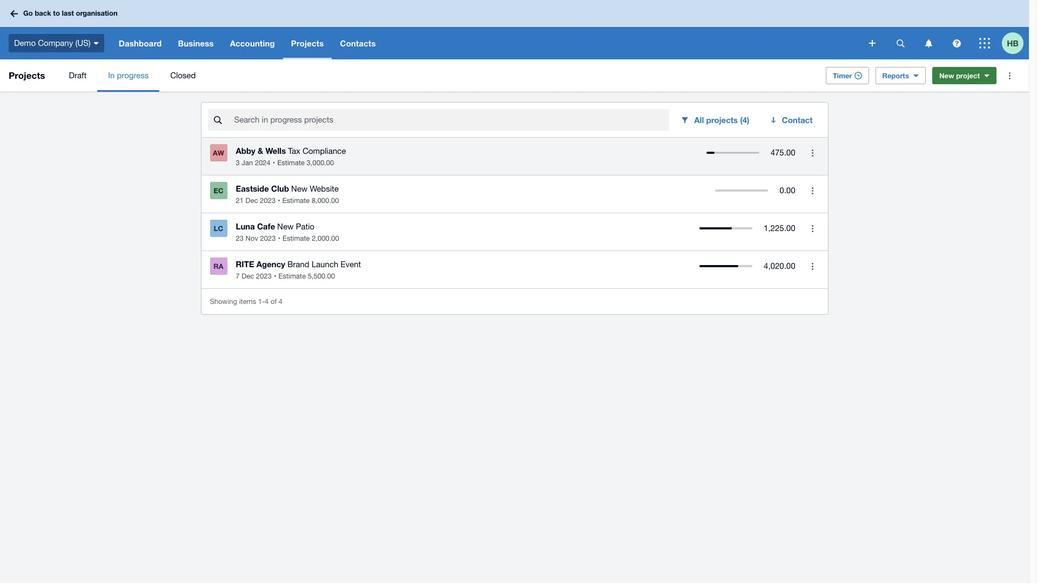 Task type: describe. For each thing, give the bounding box(es) containing it.
dec inside rite agency brand launch event 7 dec 2023 • estimate 5,500.00
[[242, 272, 254, 280]]

to
[[53, 9, 60, 17]]

abby
[[236, 146, 255, 156]]

2023 inside rite agency brand launch event 7 dec 2023 • estimate 5,500.00
[[256, 272, 272, 280]]

eastside
[[236, 184, 269, 193]]

in progress
[[108, 71, 149, 80]]

brand
[[287, 260, 309, 269]]

dashboard
[[119, 38, 162, 48]]

contacts
[[340, 38, 376, 48]]

in progress link
[[97, 59, 159, 92]]

rite agency brand launch event 7 dec 2023 • estimate 5,500.00
[[236, 259, 361, 280]]

reports
[[882, 71, 909, 80]]

banner containing hb
[[0, 0, 1029, 59]]

0.00
[[780, 186, 795, 195]]

draft link
[[58, 59, 97, 92]]

2024
[[255, 159, 271, 167]]

patio
[[296, 222, 314, 231]]

go back to last organisation link
[[6, 4, 124, 23]]

2 4 from the left
[[279, 297, 283, 305]]

new for eastside club
[[291, 184, 308, 193]]

website
[[310, 184, 339, 193]]

dec inside eastside club new website 21 dec 2023 • estimate 8,000.00
[[246, 197, 258, 205]]

luna cafe new patio 23 nov 2023 • estimate 2,000.00
[[236, 221, 339, 243]]

tax
[[288, 146, 300, 156]]

• inside the luna cafe new patio 23 nov 2023 • estimate 2,000.00
[[278, 234, 280, 243]]

new for luna cafe
[[277, 222, 294, 231]]

last
[[62, 9, 74, 17]]

&
[[258, 146, 263, 156]]

more options image
[[999, 65, 1020, 86]]

back
[[35, 9, 51, 17]]

(4)
[[740, 115, 749, 125]]

5,500.00
[[308, 272, 335, 280]]

all projects (4)
[[694, 115, 749, 125]]

in
[[108, 71, 115, 80]]

7
[[236, 272, 240, 280]]

more options image for luna cafe
[[802, 218, 823, 239]]

2,000.00
[[312, 234, 339, 243]]

timer button
[[826, 67, 869, 84]]

lc
[[214, 224, 223, 233]]

8,000.00
[[312, 197, 339, 205]]

aw
[[213, 149, 224, 157]]

21
[[236, 197, 244, 205]]

• inside abby & wells tax compliance 3 jan 2024 • estimate 3,000.00
[[273, 159, 275, 167]]

all projects (4) button
[[674, 109, 758, 131]]

hb button
[[1002, 27, 1029, 59]]

more options image for abby & wells
[[802, 142, 823, 164]]

2023 for club
[[260, 197, 276, 205]]

• inside rite agency brand launch event 7 dec 2023 • estimate 5,500.00
[[274, 272, 276, 280]]

closed
[[170, 71, 196, 80]]

go back to last organisation
[[23, 9, 118, 17]]

more options image for eastside club
[[802, 180, 823, 201]]

svg image inside demo company (us) popup button
[[93, 42, 99, 45]]

timer
[[833, 71, 852, 80]]

hb
[[1007, 38, 1019, 48]]



Task type: vqa. For each thing, say whether or not it's contained in the screenshot.
middle 5,
no



Task type: locate. For each thing, give the bounding box(es) containing it.
new project
[[939, 71, 980, 80]]

projects
[[706, 115, 738, 125]]

projects inside projects popup button
[[291, 38, 324, 48]]

contact
[[782, 115, 813, 125]]

svg image up 'reports' popup button
[[925, 39, 932, 47]]

demo company (us) button
[[0, 27, 111, 59]]

all
[[694, 115, 704, 125]]

4 more options image from the top
[[802, 255, 823, 277]]

4 right of
[[279, 297, 283, 305]]

club
[[271, 184, 289, 193]]

projects
[[291, 38, 324, 48], [9, 70, 45, 81]]

new project button
[[932, 67, 997, 84]]

1 vertical spatial dec
[[242, 272, 254, 280]]

estimate down patio
[[282, 234, 310, 243]]

estimate down tax
[[277, 159, 305, 167]]

estimate inside the luna cafe new patio 23 nov 2023 • estimate 2,000.00
[[282, 234, 310, 243]]

rite
[[236, 259, 254, 269]]

luna
[[236, 221, 255, 231]]

2023 for cafe
[[260, 234, 276, 243]]

0 horizontal spatial svg image
[[93, 42, 99, 45]]

svg image right (us)
[[93, 42, 99, 45]]

more options image right 475.00
[[802, 142, 823, 164]]

more options image right 1,225.00
[[802, 218, 823, 239]]

go
[[23, 9, 33, 17]]

company
[[38, 38, 73, 47]]

projects down demo
[[9, 70, 45, 81]]

1 vertical spatial projects
[[9, 70, 45, 81]]

agency
[[256, 259, 285, 269]]

1,225.00
[[764, 224, 795, 233]]

2023
[[260, 197, 276, 205], [260, 234, 276, 243], [256, 272, 272, 280]]

(us)
[[75, 38, 91, 47]]

•
[[273, 159, 275, 167], [278, 197, 280, 205], [278, 234, 280, 243], [274, 272, 276, 280]]

accounting button
[[222, 27, 283, 59]]

of
[[271, 297, 277, 305]]

1 4 from the left
[[265, 297, 269, 305]]

dec right 7
[[242, 272, 254, 280]]

launch
[[312, 260, 338, 269]]

2 vertical spatial new
[[277, 222, 294, 231]]

3,000.00
[[307, 159, 334, 167]]

0 vertical spatial 2023
[[260, 197, 276, 205]]

1 horizontal spatial svg image
[[925, 39, 932, 47]]

contact button
[[762, 109, 821, 131]]

progress
[[117, 71, 149, 80]]

new inside the luna cafe new patio 23 nov 2023 • estimate 2,000.00
[[277, 222, 294, 231]]

• down club
[[278, 197, 280, 205]]

items
[[239, 297, 256, 305]]

0 vertical spatial new
[[939, 71, 954, 80]]

eastside club new website 21 dec 2023 • estimate 8,000.00
[[236, 184, 339, 205]]

cafe
[[257, 221, 275, 231]]

more options image right "0.00"
[[802, 180, 823, 201]]

dec
[[246, 197, 258, 205], [242, 272, 254, 280]]

svg image inside go back to last organisation link
[[10, 10, 18, 17]]

more options image right 4,020.00
[[802, 255, 823, 277]]

business button
[[170, 27, 222, 59]]

new right club
[[291, 184, 308, 193]]

projects button
[[283, 27, 332, 59]]

0 horizontal spatial projects
[[9, 70, 45, 81]]

estimate down brand
[[278, 272, 306, 280]]

estimate inside rite agency brand launch event 7 dec 2023 • estimate 5,500.00
[[278, 272, 306, 280]]

• right the 2024
[[273, 159, 275, 167]]

2023 down club
[[260, 197, 276, 205]]

3
[[236, 159, 240, 167]]

closed link
[[159, 59, 207, 92]]

4,020.00
[[764, 261, 795, 271]]

contacts button
[[332, 27, 384, 59]]

4 left of
[[265, 297, 269, 305]]

wells
[[265, 146, 286, 156]]

0 vertical spatial projects
[[291, 38, 324, 48]]

1 more options image from the top
[[802, 142, 823, 164]]

1 vertical spatial 2023
[[260, 234, 276, 243]]

event
[[341, 260, 361, 269]]

more options image for rite agency
[[802, 255, 823, 277]]

ec
[[214, 186, 223, 195]]

organisation
[[76, 9, 118, 17]]

dec right 21
[[246, 197, 258, 205]]

navigation
[[111, 27, 861, 59]]

nov
[[246, 234, 258, 243]]

draft
[[69, 71, 87, 80]]

project
[[956, 71, 980, 80]]

estimate inside eastside club new website 21 dec 2023 • estimate 8,000.00
[[282, 197, 310, 205]]

475.00
[[771, 148, 795, 157]]

estimate down club
[[282, 197, 310, 205]]

estimate
[[277, 159, 305, 167], [282, 197, 310, 205], [282, 234, 310, 243], [278, 272, 306, 280]]

new left project
[[939, 71, 954, 80]]

banner
[[0, 0, 1029, 59]]

2023 inside eastside club new website 21 dec 2023 • estimate 8,000.00
[[260, 197, 276, 205]]

demo
[[14, 38, 36, 47]]

0 horizontal spatial 4
[[265, 297, 269, 305]]

1-
[[258, 297, 265, 305]]

2 more options image from the top
[[802, 180, 823, 201]]

1 vertical spatial new
[[291, 184, 308, 193]]

reports button
[[875, 67, 926, 84]]

Search in progress projects search field
[[233, 110, 669, 130]]

0 vertical spatial dec
[[246, 197, 258, 205]]

showing
[[210, 297, 237, 305]]

svg image
[[10, 10, 18, 17], [979, 38, 990, 49], [896, 39, 904, 47], [953, 39, 961, 47], [869, 40, 876, 46]]

ra
[[214, 262, 223, 271]]

showing items 1-4 of 4
[[210, 297, 283, 305]]

compliance
[[303, 146, 346, 156]]

svg image
[[925, 39, 932, 47], [93, 42, 99, 45]]

3 more options image from the top
[[802, 218, 823, 239]]

business
[[178, 38, 214, 48]]

2023 down agency
[[256, 272, 272, 280]]

estimate inside abby & wells tax compliance 3 jan 2024 • estimate 3,000.00
[[277, 159, 305, 167]]

accounting
[[230, 38, 275, 48]]

demo company (us)
[[14, 38, 91, 47]]

4
[[265, 297, 269, 305], [279, 297, 283, 305]]

2023 down cafe at the left of page
[[260, 234, 276, 243]]

• up agency
[[278, 234, 280, 243]]

2023 inside the luna cafe new patio 23 nov 2023 • estimate 2,000.00
[[260, 234, 276, 243]]

navigation containing dashboard
[[111, 27, 861, 59]]

dashboard link
[[111, 27, 170, 59]]

1 horizontal spatial projects
[[291, 38, 324, 48]]

• inside eastside club new website 21 dec 2023 • estimate 8,000.00
[[278, 197, 280, 205]]

• down agency
[[274, 272, 276, 280]]

2 vertical spatial 2023
[[256, 272, 272, 280]]

new right cafe at the left of page
[[277, 222, 294, 231]]

1 horizontal spatial 4
[[279, 297, 283, 305]]

new
[[939, 71, 954, 80], [291, 184, 308, 193], [277, 222, 294, 231]]

abby & wells tax compliance 3 jan 2024 • estimate 3,000.00
[[236, 146, 346, 167]]

new inside eastside club new website 21 dec 2023 • estimate 8,000.00
[[291, 184, 308, 193]]

new inside 'new project' "popup button"
[[939, 71, 954, 80]]

more options image
[[802, 142, 823, 164], [802, 180, 823, 201], [802, 218, 823, 239], [802, 255, 823, 277]]

jan
[[242, 159, 253, 167]]

projects left contacts
[[291, 38, 324, 48]]

23
[[236, 234, 244, 243]]



